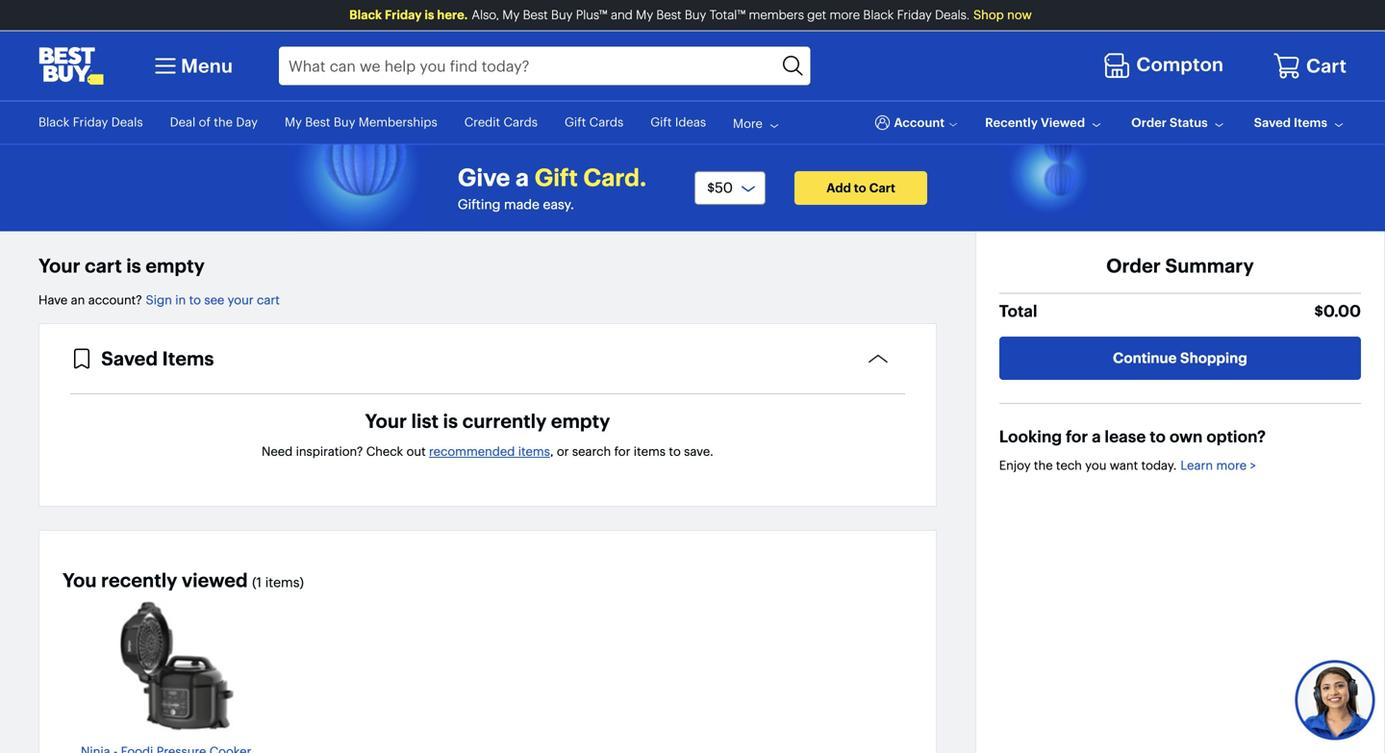 Task type: locate. For each thing, give the bounding box(es) containing it.
saved items button
[[1255, 114, 1347, 131], [70, 347, 906, 394]]

gift right business
[[565, 115, 586, 130]]

black friday deals link
[[38, 115, 143, 130]]

looking
[[1000, 427, 1063, 447]]

0 vertical spatial cart
[[85, 254, 122, 278]]

order
[[1132, 115, 1167, 130], [1107, 254, 1162, 278]]

empty up in
[[146, 254, 205, 278]]

viewed
[[1041, 115, 1086, 130]]

cart right your
[[257, 293, 280, 308]]

my right "st." at top
[[285, 115, 302, 130]]

is left here.
[[425, 7, 435, 23]]

cart icon image
[[1273, 52, 1302, 80]]

order for order status
[[1132, 115, 1167, 130]]

items
[[518, 444, 550, 460], [634, 444, 666, 460]]

account
[[894, 115, 945, 130]]

2 horizontal spatial is
[[443, 410, 458, 433]]

0 vertical spatial more
[[830, 7, 860, 23]]

2 items from the left
[[634, 444, 666, 460]]

black left here.
[[350, 7, 382, 23]]

1 horizontal spatial my
[[503, 7, 520, 23]]

2 vertical spatial is
[[443, 410, 458, 433]]

is up account?
[[126, 254, 141, 278]]

your cart is empty
[[38, 254, 205, 278]]

more
[[733, 116, 763, 131]]

friday left here.
[[385, 7, 422, 23]]

gift for cards
[[565, 115, 586, 130]]

to left "st." at top
[[246, 130, 258, 145]]

0 vertical spatial items
[[1295, 115, 1328, 130]]

saved items down 'cart icon'
[[1255, 115, 1328, 130]]

recently
[[101, 569, 177, 592]]

0 vertical spatial empty
[[146, 254, 205, 278]]

and
[[611, 7, 633, 23]]

day
[[236, 115, 258, 130]]

check
[[366, 444, 403, 460]]

more
[[830, 7, 860, 23], [1217, 458, 1247, 473]]

1 horizontal spatial more
[[1217, 458, 1247, 473]]

1 vertical spatial your
[[365, 410, 407, 433]]

gift
[[565, 115, 586, 130], [651, 115, 672, 130], [535, 163, 578, 193]]

plus™
[[576, 7, 608, 23]]

items down in
[[162, 347, 214, 371]]

0 vertical spatial the
[[214, 115, 233, 130]]

st.
[[262, 130, 277, 145]]

an
[[71, 293, 85, 308]]

need
[[262, 444, 293, 460]]

1 vertical spatial is
[[126, 254, 141, 278]]

credit cards link
[[465, 115, 538, 130]]

1 vertical spatial saved items
[[101, 347, 214, 371]]

to left 'own'
[[1150, 427, 1167, 447]]

out
[[407, 444, 426, 460]]

1 horizontal spatial your
[[365, 410, 407, 433]]

0 horizontal spatial black
[[38, 115, 70, 130]]

1 vertical spatial saved
[[101, 347, 158, 371]]

order summary
[[1107, 254, 1255, 278]]

items left or
[[518, 444, 550, 460]]

a up made
[[516, 163, 529, 193]]

0 vertical spatial cart
[[1307, 54, 1347, 78]]

1 horizontal spatial friday
[[385, 7, 422, 23]]

best buy help human beacon image
[[1295, 660, 1377, 742]]

friday left deals.
[[898, 7, 932, 23]]

0 horizontal spatial is
[[126, 254, 141, 278]]

saved items button up your list is currently empty
[[70, 347, 906, 394]]

cart
[[85, 254, 122, 278], [257, 293, 280, 308]]

1 vertical spatial order
[[1107, 254, 1162, 278]]

cart inside cart link
[[1307, 54, 1347, 78]]

1 horizontal spatial for
[[1066, 427, 1089, 447]]

1 horizontal spatial items
[[634, 444, 666, 460]]

0 horizontal spatial the
[[214, 115, 233, 130]]

best inside gift ideas yes, best buy sells that
[[65, 130, 90, 145]]

empty up search
[[551, 410, 611, 433]]

0 vertical spatial a
[[516, 163, 529, 193]]

donate
[[201, 130, 243, 145]]

also,
[[472, 7, 499, 23]]

saved items
[[1255, 115, 1328, 130], [101, 347, 214, 371]]

yes, best buy sells that link
[[38, 130, 174, 145]]

search
[[573, 444, 611, 460]]

saved down 'cart icon'
[[1255, 115, 1292, 130]]

to inside button
[[854, 180, 867, 196]]

0 horizontal spatial a
[[516, 163, 529, 193]]

order for order summary
[[1107, 254, 1162, 278]]

the left tech
[[1035, 458, 1053, 473]]

friday inside the utility element
[[73, 115, 108, 130]]

0 horizontal spatial more
[[830, 7, 860, 23]]

is right list at bottom
[[443, 410, 458, 433]]

0 vertical spatial saved items button
[[1255, 114, 1347, 131]]

0 horizontal spatial saved items button
[[70, 347, 906, 394]]

1 horizontal spatial cart
[[1307, 54, 1347, 78]]

more inside order summary element
[[1217, 458, 1247, 473]]

gift cards link
[[565, 115, 624, 130]]

summary
[[1166, 254, 1255, 278]]

saved items button down cart link
[[1255, 114, 1347, 131]]

sign in to see your cart link
[[146, 293, 280, 308]]

to right in
[[189, 293, 201, 308]]

your up have
[[38, 254, 80, 278]]

for
[[1066, 427, 1089, 447], [615, 444, 631, 460]]

1 vertical spatial more
[[1217, 458, 1247, 473]]

black friday is here. also, my best buy plus™ and my best buy total™ members get more black friday deals. shop now
[[350, 7, 1033, 23]]

more right get
[[830, 7, 860, 23]]

best
[[523, 7, 548, 23], [657, 7, 682, 23], [305, 115, 331, 130], [65, 130, 90, 145], [335, 130, 360, 145], [452, 130, 477, 145]]

is for currently
[[443, 410, 458, 433]]

my
[[503, 7, 520, 23], [636, 7, 654, 23], [285, 115, 302, 130]]

best buy business link
[[452, 130, 556, 145]]

0 vertical spatial is
[[425, 7, 435, 23]]

list
[[412, 410, 439, 433]]

for right search
[[615, 444, 631, 460]]

the right of
[[214, 115, 233, 130]]

cards for credit cards
[[504, 115, 538, 130]]

0 horizontal spatial cards
[[504, 115, 538, 130]]

compton button
[[1103, 48, 1229, 84]]

cards for gift cards
[[590, 115, 624, 130]]

cart right add
[[870, 180, 896, 196]]

black down bestbuy.com image
[[38, 115, 70, 130]]

shop now link
[[970, 7, 1036, 23]]

deal of the day link
[[170, 115, 258, 130]]

1 horizontal spatial cards
[[590, 115, 624, 130]]

1 horizontal spatial black
[[350, 7, 382, 23]]

1 cards from the left
[[504, 115, 538, 130]]

,
[[550, 444, 554, 460]]

saved items inside the utility element
[[1255, 115, 1328, 130]]

empty
[[146, 254, 205, 278], [551, 410, 611, 433]]

buy
[[552, 7, 573, 23], [685, 7, 707, 23], [334, 115, 356, 130], [93, 130, 115, 145], [364, 130, 385, 145], [480, 130, 502, 145]]

0 vertical spatial saved
[[1255, 115, 1292, 130]]

a up you
[[1092, 427, 1102, 447]]

your up check
[[365, 410, 407, 433]]

tech
[[1057, 458, 1083, 473]]

best buy outlet
[[335, 130, 425, 145]]

see
[[204, 293, 225, 308]]

my right also,
[[503, 7, 520, 23]]

1 horizontal spatial saved items
[[1255, 115, 1328, 130]]

gift inside gift ideas yes, best buy sells that
[[651, 115, 672, 130]]

for up tech
[[1066, 427, 1089, 447]]

add
[[827, 180, 852, 196]]

1 horizontal spatial cart
[[257, 293, 280, 308]]

friday left deals
[[73, 115, 108, 130]]

1 vertical spatial the
[[1035, 458, 1053, 473]]

order summary element
[[937, 232, 1386, 754]]

1 horizontal spatial saved items button
[[1255, 114, 1347, 131]]

the inside the utility element
[[214, 115, 233, 130]]

account?
[[88, 293, 142, 308]]

my best buy memberships link
[[285, 115, 438, 130]]

1 items from the left
[[518, 444, 550, 460]]

black
[[350, 7, 382, 23], [864, 7, 894, 23], [38, 115, 70, 130]]

0 horizontal spatial friday
[[73, 115, 108, 130]]

saved items down sign
[[101, 347, 214, 371]]

items down cart link
[[1295, 115, 1328, 130]]

items left save.
[[634, 444, 666, 460]]

cart up account?
[[85, 254, 122, 278]]

$0.00
[[1315, 301, 1362, 322]]

bestbuy.com image
[[38, 47, 104, 85]]

order inside dropdown button
[[1132, 115, 1167, 130]]

black inside the utility element
[[38, 115, 70, 130]]

0 horizontal spatial cart
[[85, 254, 122, 278]]

Type to search. Navigate forward to hear suggestions text field
[[279, 47, 777, 85]]

0 vertical spatial your
[[38, 254, 80, 278]]

0 horizontal spatial cart
[[870, 180, 896, 196]]

0 horizontal spatial items
[[518, 444, 550, 460]]

0 vertical spatial saved items
[[1255, 115, 1328, 130]]

that
[[149, 130, 174, 145]]

1 horizontal spatial saved
[[1255, 115, 1292, 130]]

utility element
[[0, 102, 1386, 145]]

1 vertical spatial cart
[[870, 180, 896, 196]]

gift up easy.
[[535, 163, 578, 193]]

the inside order summary element
[[1035, 458, 1053, 473]]

gift left ideas
[[651, 115, 672, 130]]

a
[[516, 163, 529, 193], [1092, 427, 1102, 447]]

2 cards from the left
[[590, 115, 624, 130]]

is for here.
[[425, 7, 435, 23]]

0 horizontal spatial items
[[162, 347, 214, 371]]

to
[[246, 130, 258, 145], [854, 180, 867, 196], [189, 293, 201, 308], [1150, 427, 1167, 447], [669, 444, 681, 460]]

more left >
[[1217, 458, 1247, 473]]

0 horizontal spatial your
[[38, 254, 80, 278]]

black for black friday deals
[[38, 115, 70, 130]]

items
[[1295, 115, 1328, 130], [162, 347, 214, 371]]

0 vertical spatial order
[[1132, 115, 1167, 130]]

0 horizontal spatial saved items
[[101, 347, 214, 371]]

items inside the utility element
[[1295, 115, 1328, 130]]

order left summary
[[1107, 254, 1162, 278]]

0 horizontal spatial empty
[[146, 254, 205, 278]]

saved
[[1255, 115, 1292, 130], [101, 347, 158, 371]]

1 horizontal spatial the
[[1035, 458, 1053, 473]]

shopping
[[1181, 349, 1248, 367]]

gift ideas yes, best buy sells that
[[38, 115, 707, 145]]

1 vertical spatial a
[[1092, 427, 1102, 447]]

my right 'and'
[[636, 7, 654, 23]]

black right get
[[864, 7, 894, 23]]

my best buy memberships
[[285, 115, 438, 130]]

donate to st. jude link
[[201, 130, 308, 145]]

1 horizontal spatial empty
[[551, 410, 611, 433]]

to right add
[[854, 180, 867, 196]]

the
[[214, 115, 233, 130], [1035, 458, 1053, 473]]

recently
[[986, 115, 1038, 130]]

save.
[[684, 444, 714, 460]]

0 horizontal spatial my
[[285, 115, 302, 130]]

your
[[228, 293, 254, 308]]

cart right 'cart icon'
[[1307, 54, 1347, 78]]

looking for a lease to own option?
[[1000, 427, 1267, 447]]

1 horizontal spatial items
[[1295, 115, 1328, 130]]

1 horizontal spatial a
[[1092, 427, 1102, 447]]

saved down account?
[[101, 347, 158, 371]]

1 horizontal spatial is
[[425, 7, 435, 23]]

order left status
[[1132, 115, 1167, 130]]

credit
[[465, 115, 501, 130]]



Task type: describe. For each thing, give the bounding box(es) containing it.
1 vertical spatial cart
[[257, 293, 280, 308]]

yes,
[[38, 130, 62, 145]]

status
[[1170, 115, 1209, 130]]

or
[[557, 444, 569, 460]]

total
[[1000, 301, 1038, 322]]

have
[[38, 293, 68, 308]]

best buy business
[[452, 130, 556, 145]]

0 horizontal spatial for
[[615, 444, 631, 460]]

lease
[[1105, 427, 1147, 447]]

a inside the give a gift card. gifting made easy.
[[516, 163, 529, 193]]

continue
[[1114, 349, 1178, 367]]

learn
[[1181, 458, 1214, 473]]

2 horizontal spatial my
[[636, 7, 654, 23]]

you
[[1086, 458, 1107, 473]]

cart inside add to cart button
[[870, 180, 896, 196]]

today.
[[1142, 458, 1178, 473]]

recommended items link
[[429, 444, 550, 460]]

want
[[1111, 458, 1139, 473]]

1 vertical spatial saved items button
[[70, 347, 906, 394]]

2 horizontal spatial black
[[864, 7, 894, 23]]

enjoy the tech you want today. learn more >
[[1000, 458, 1257, 473]]

friday for deals
[[73, 115, 108, 130]]

menu
[[181, 54, 233, 78]]

recently viewed
[[986, 115, 1086, 130]]

made
[[504, 196, 540, 213]]

in
[[175, 293, 186, 308]]

continue shopping
[[1114, 349, 1248, 367]]

2 horizontal spatial friday
[[898, 7, 932, 23]]

deal of the day
[[170, 115, 258, 130]]

for inside order summary element
[[1066, 427, 1089, 447]]

currently
[[463, 410, 547, 433]]

items)
[[265, 574, 304, 591]]

deals
[[111, 115, 143, 130]]

credit cards
[[465, 115, 538, 130]]

members
[[749, 7, 805, 23]]

gift cards
[[565, 115, 624, 130]]

business
[[505, 130, 556, 145]]

ideas
[[676, 115, 707, 130]]

0 horizontal spatial saved
[[101, 347, 158, 371]]

buy inside gift ideas yes, best buy sells that
[[93, 130, 115, 145]]

to inside the utility element
[[246, 130, 258, 145]]

enjoy
[[1000, 458, 1031, 473]]

1 vertical spatial items
[[162, 347, 214, 371]]

your for your cart is empty
[[38, 254, 80, 278]]

black friday deals
[[38, 115, 143, 130]]

memberships
[[359, 115, 438, 130]]

give
[[458, 163, 510, 193]]

jude
[[281, 130, 308, 145]]

recommended
[[429, 444, 515, 460]]

sells
[[118, 130, 146, 145]]

saved inside the utility element
[[1255, 115, 1292, 130]]

order status button
[[1132, 114, 1228, 131]]

deals.
[[936, 7, 970, 23]]

sign
[[146, 293, 172, 308]]

viewed
[[182, 569, 248, 592]]

order status
[[1132, 115, 1209, 130]]

add to cart button
[[795, 171, 928, 205]]

>
[[1251, 458, 1257, 473]]

shop
[[974, 7, 1005, 23]]

now
[[1008, 7, 1033, 23]]

card.
[[584, 163, 647, 193]]

gifting
[[458, 196, 501, 213]]

compton
[[1137, 53, 1224, 76]]

is for empty
[[126, 254, 141, 278]]

to inside order summary element
[[1150, 427, 1167, 447]]

continue shopping link
[[1000, 337, 1362, 380]]

outlet
[[388, 130, 425, 145]]

easy.
[[543, 196, 575, 213]]

total™
[[710, 7, 746, 23]]

1 vertical spatial empty
[[551, 410, 611, 433]]

account button
[[875, 113, 959, 132]]

best buy outlet link
[[335, 130, 425, 145]]

need inspiration? check out recommended items , or search for items to save.
[[262, 444, 714, 460]]

black for black friday is here. also, my best buy plus™ and my best buy total™ members get more black friday deals. shop now
[[350, 7, 382, 23]]

friday for is
[[385, 7, 422, 23]]

a inside order summary element
[[1092, 427, 1102, 447]]

have an account? sign in to see your cart
[[38, 293, 280, 308]]

here.
[[437, 7, 468, 23]]

option?
[[1207, 427, 1267, 447]]

my inside the utility element
[[285, 115, 302, 130]]

inspiration?
[[296, 444, 363, 460]]

ninja - foodi pressure cooker with tendercrisp & dehydrate - black/gray image
[[120, 602, 234, 733]]

menu button
[[150, 51, 233, 81]]

your for your list is currently empty
[[365, 410, 407, 433]]

more button
[[733, 115, 782, 132]]

of
[[199, 115, 211, 130]]

deal
[[170, 115, 196, 130]]

gift for ideas
[[651, 115, 672, 130]]

gift ideas link
[[651, 115, 707, 130]]

to left save.
[[669, 444, 681, 460]]

gift inside the give a gift card. gifting made easy.
[[535, 163, 578, 193]]

get
[[808, 7, 827, 23]]

cart link
[[1273, 52, 1347, 80]]

add to cart
[[827, 180, 896, 196]]

you recently viewed (1 items)
[[63, 569, 304, 592]]



Task type: vqa. For each thing, say whether or not it's contained in the screenshot.
friday
yes



